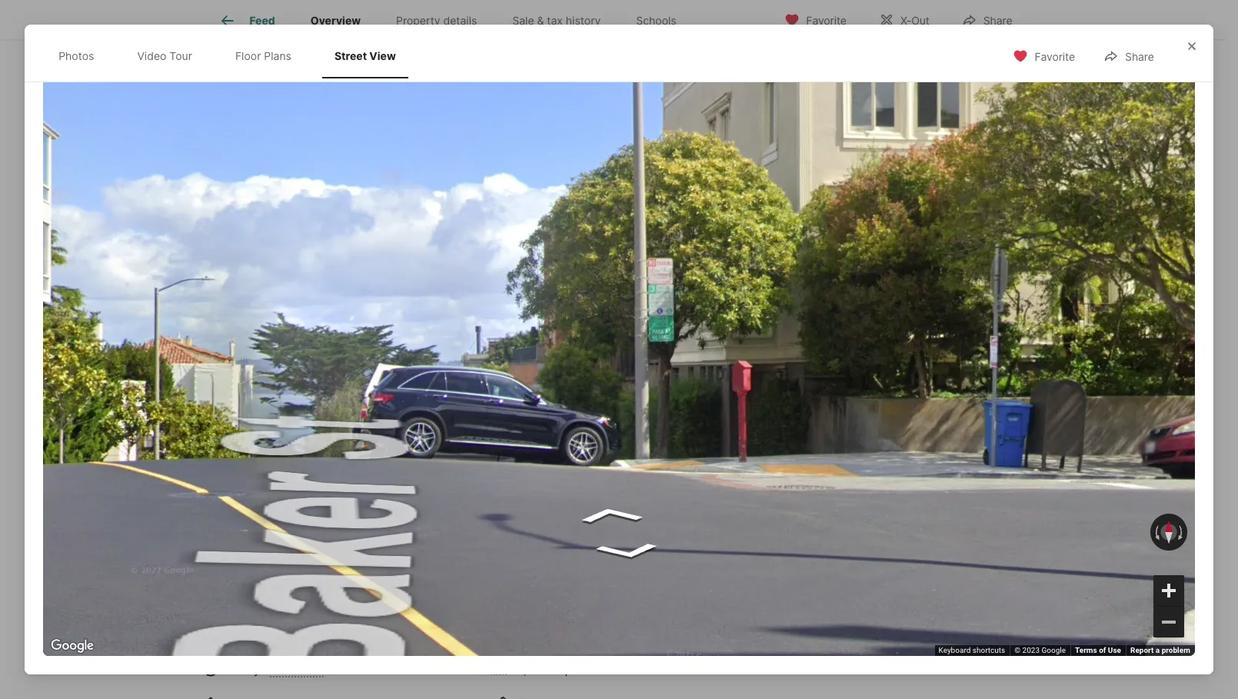 Task type: locate. For each thing, give the bounding box(es) containing it.
© 2023 google
[[1015, 646, 1066, 655]]

0 horizontal spatial floor
[[235, 49, 261, 62]]

1 vertical spatial street view
[[444, 300, 504, 313]]

history
[[566, 14, 601, 27]]

27
[[948, 400, 982, 434]]

of left use
[[1099, 646, 1106, 655]]

0 horizontal spatial share
[[983, 13, 1012, 27]]

lot
[[584, 661, 598, 677]]

0 horizontal spatial san
[[308, 383, 330, 398]]

oct inside oct 27 friday
[[948, 390, 968, 401]]

0 vertical spatial home
[[295, 515, 344, 536]]

1 horizontal spatial fall
[[419, 600, 439, 615]]

, left ca
[[389, 383, 393, 398]]

& down classic at the bottom left of page
[[451, 655, 459, 671]]

francisco inside video preview! pacific heights edwardian home built in 1912 with south views. updated in 2002. leased until fall 2024. shown by appointment. 2023 sutro architects plans demonstrate incredible potential & vision. move-in fall 2024 or carefully plan & permit your project. the 7405 square foot home has 6 bedrooms & 6.5 bathrooms. portico entry, beautiful front door opens to a large foyer that reflects the elegant & classic san francisco styling. intricately laid hardwood floors under 10' 3 ceilings. grand staircase & beautiful wood detailing & columns. lr on the front of the house showcases a walnut panel over the fireplace. formal dr with a coffered ceiling can seat 30 people. large scale, open kitchen creates the great room for family living.  a
[[500, 637, 556, 652]]

0 horizontal spatial favorite button
[[772, 3, 860, 35]]

0 vertical spatial of
[[1099, 646, 1106, 655]]

1 vertical spatial san
[[474, 637, 496, 652]]

0 horizontal spatial video
[[137, 49, 166, 62]]

0 vertical spatial share button
[[949, 3, 1026, 35]]

0 vertical spatial plans
[[264, 49, 291, 62]]

$61,940
[[223, 443, 265, 456]]

oct down agent
[[948, 390, 968, 401]]

, down active link
[[301, 383, 305, 398]]

ask
[[812, 578, 832, 591]]

0 vertical spatial redfin
[[867, 365, 906, 380]]

living.
[[646, 692, 680, 699]]

0 horizontal spatial of
[[201, 674, 213, 689]]

home down potential
[[271, 618, 303, 634]]

1 horizontal spatial favorite
[[1035, 50, 1075, 63]]

2023 right ©
[[1023, 646, 1040, 655]]

2 horizontal spatial plans
[[644, 581, 675, 597]]

feed
[[250, 14, 275, 27]]

tour for tour via video chat
[[905, 477, 929, 488]]

,
[[301, 383, 305, 398], [389, 383, 393, 398]]

2 horizontal spatial oct
[[948, 390, 968, 401]]

1 horizontal spatial of
[[1099, 646, 1106, 655]]

street view inside tab
[[334, 49, 396, 62]]

1 vertical spatial 2023
[[1023, 646, 1040, 655]]

2 vertical spatial with
[[605, 674, 630, 689]]

sale & tax history tab
[[495, 2, 619, 39]]

at
[[929, 537, 938, 549]]

0 horizontal spatial street view
[[334, 49, 396, 62]]

0 vertical spatial video
[[137, 49, 166, 62]]

$8,500,000 est. $61,940 /mo get pre-approved
[[201, 418, 381, 456]]

& inside tab
[[537, 14, 544, 27]]

view inside "button"
[[478, 300, 504, 313]]

0 vertical spatial view
[[369, 49, 396, 62]]

1 horizontal spatial pacific
[[291, 563, 330, 578]]

tab list
[[201, 0, 707, 39], [43, 34, 424, 78]]

ceiling
[[696, 674, 733, 689]]

1 horizontal spatial plans
[[361, 300, 390, 313]]

& left tax
[[537, 14, 544, 27]]

bedrooms
[[342, 618, 401, 634]]

1 horizontal spatial 2023
[[1023, 646, 1040, 655]]

floor inside floor plans button
[[332, 300, 359, 313]]

dr
[[585, 674, 601, 689]]

1 horizontal spatial on
[[691, 655, 705, 671]]

1 horizontal spatial francisco
[[500, 637, 556, 652]]

3015 pacific ave , san francisco , ca 94115
[[201, 383, 451, 398]]

0 vertical spatial floor plans
[[235, 49, 291, 62]]

& up has
[[316, 600, 324, 615]]

0 horizontal spatial front
[[644, 618, 672, 634]]

1 horizontal spatial oct
[[880, 390, 900, 401]]

staircase
[[395, 655, 448, 671]]

1 vertical spatial pacific
[[291, 563, 330, 578]]

person
[[845, 477, 880, 488]]

0 vertical spatial street view
[[334, 49, 396, 62]]

1 horizontal spatial share
[[1125, 50, 1154, 63]]

6.5 up baths link
[[484, 418, 512, 440]]

0 vertical spatial with
[[827, 365, 854, 380]]

0 vertical spatial san
[[308, 383, 330, 398]]

1 vertical spatial home
[[271, 618, 303, 634]]

1 horizontal spatial video
[[201, 563, 235, 578]]

a right the ask
[[835, 578, 841, 591]]

floor plans button
[[298, 291, 403, 322]]

tab list for share
[[43, 34, 424, 78]]

x-out button
[[866, 3, 943, 35]]

0 vertical spatial 2023
[[513, 581, 544, 597]]

0 horizontal spatial 6
[[331, 618, 339, 634]]

1 horizontal spatial street view
[[444, 300, 504, 313]]

with up family
[[605, 674, 630, 689]]

floor inside floor plans "tab"
[[235, 49, 261, 62]]

video inside video preview! pacific heights edwardian home built in 1912 with south views. updated in 2002. leased until fall 2024. shown by appointment. 2023 sutro architects plans demonstrate incredible potential & vision. move-in fall 2024 or carefully plan & permit your project. the 7405 square foot home has 6 bedrooms & 6.5 bathrooms. portico entry, beautiful front door opens to a large foyer that reflects the elegant & classic san francisco styling. intricately laid hardwood floors under 10' 3 ceilings. grand staircase & beautiful wood detailing & columns. lr on the front of the house showcases a walnut panel over the fireplace. formal dr with a coffered ceiling can seat 30 people. large scale, open kitchen creates the great room for family living.  a
[[201, 563, 235, 578]]

1 horizontal spatial view
[[478, 300, 504, 313]]

26
[[880, 400, 915, 434]]

video inside 'button'
[[248, 300, 279, 313]]

1 horizontal spatial share button
[[1091, 40, 1167, 72]]

1 horizontal spatial redfin
[[867, 365, 906, 380]]

beautiful up fireplace.
[[463, 655, 514, 671]]

preview!
[[238, 563, 287, 578]]

1912
[[526, 563, 552, 578]]

creates
[[447, 692, 491, 699]]

dialog
[[25, 25, 1213, 674]]

1 vertical spatial redfin
[[288, 661, 326, 677]]

ft
[[576, 442, 588, 457]]

google image
[[47, 636, 98, 656]]

via
[[931, 477, 945, 488]]

1 horizontal spatial 6.5
[[484, 418, 512, 440]]

front down 'project.' in the bottom right of the page
[[644, 618, 672, 634]]

1 vertical spatial share button
[[1091, 40, 1167, 72]]

open
[[369, 692, 398, 699]]

tour for tour with a redfin premier agent
[[797, 365, 825, 380]]

1 oct from the left
[[813, 390, 833, 401]]

2 vertical spatial plans
[[644, 581, 675, 597]]

video
[[137, 49, 166, 62], [248, 300, 279, 313], [201, 563, 235, 578]]

10'
[[275, 655, 291, 671]]

1 vertical spatial 6.5
[[416, 618, 434, 634]]

san down bathrooms.
[[474, 637, 496, 652]]

1 vertical spatial video
[[248, 300, 279, 313]]

fall down the by
[[419, 600, 439, 615]]

classic
[[432, 637, 471, 652]]

1 horizontal spatial ,
[[389, 383, 393, 398]]

large
[[212, 637, 240, 652]]

tour for tour in person
[[808, 477, 832, 488]]

0 vertical spatial share
[[983, 13, 1012, 27]]

2023 inside video preview! pacific heights edwardian home built in 1912 with south views. updated in 2002. leased until fall 2024. shown by appointment. 2023 sutro architects plans demonstrate incredible potential & vision. move-in fall 2024 or carefully plan & permit your project. the 7405 square foot home has 6 bedrooms & 6.5 bathrooms. portico entry, beautiful front door opens to a large foyer that reflects the elegant & classic san francisco styling. intricately laid hardwood floors under 10' 3 ceilings. grand staircase & beautiful wood detailing & columns. lr on the front of the house showcases a walnut panel over the fireplace. formal dr with a coffered ceiling can seat 30 people. large scale, open kitchen creates the great room for family living.  a
[[513, 581, 544, 597]]

hardwood
[[690, 637, 748, 652]]

oct for 27
[[948, 390, 968, 401]]

(312) 616-5409
[[918, 578, 1001, 591]]

a up scale,
[[346, 674, 353, 689]]

6
[[418, 418, 429, 440], [331, 618, 339, 634]]

square
[[201, 618, 241, 634]]

0 horizontal spatial with
[[556, 563, 581, 578]]

2 horizontal spatial video
[[248, 300, 279, 313]]

1 vertical spatial front
[[731, 655, 759, 671]]

chat
[[976, 477, 999, 488]]

coffered
[[643, 674, 693, 689]]

0 horizontal spatial oct
[[813, 390, 833, 401]]

oct inside oct 25 wednesday
[[813, 390, 833, 401]]

& up staircase
[[420, 637, 428, 652]]

floor plans inside "tab"
[[235, 49, 291, 62]]

fireplace.
[[485, 674, 538, 689]]

6 inside video preview! pacific heights edwardian home built in 1912 with south views. updated in 2002. leased until fall 2024. shown by appointment. 2023 sutro architects plans demonstrate incredible potential & vision. move-in fall 2024 or carefully plan & permit your project. the 7405 square foot home has 6 bedrooms & 6.5 bathrooms. portico entry, beautiful front door opens to a large foyer that reflects the elegant & classic san francisco styling. intricately laid hardwood floors under 10' 3 ceilings. grand staircase & beautiful wood detailing & columns. lr on the front of the house showcases a walnut panel over the fireplace. formal dr with a coffered ceiling can seat 30 people. large scale, open kitchen creates the great room for family living.  a
[[331, 618, 339, 634]]

0 vertical spatial floor
[[235, 49, 261, 62]]

3 oct from the left
[[948, 390, 968, 401]]

0 vertical spatial favorite button
[[772, 3, 860, 35]]

of up 'seat'
[[201, 674, 213, 689]]

99 photos button
[[913, 291, 1013, 322]]

None button
[[806, 383, 868, 450], [874, 384, 936, 449], [942, 384, 1004, 449], [806, 383, 868, 450], [874, 384, 936, 449], [942, 384, 1004, 449]]

0 horizontal spatial 2023
[[513, 581, 544, 597]]

0 horizontal spatial favorite
[[806, 13, 847, 27]]

0 horizontal spatial redfin
[[288, 661, 326, 677]]

favorite
[[806, 13, 847, 27], [1035, 50, 1075, 63]]

0 vertical spatial 6.5
[[484, 418, 512, 440]]

1 vertical spatial floor plans
[[332, 300, 390, 313]]

foot
[[244, 618, 267, 634]]

1 vertical spatial favorite
[[1035, 50, 1075, 63]]

the up creates in the bottom left of the page
[[462, 674, 481, 689]]

schedule tour next available: today at 7:00 pm
[[835, 520, 975, 549]]

floor
[[235, 49, 261, 62], [332, 300, 359, 313]]

1 vertical spatial francisco
[[500, 637, 556, 652]]

tab list containing photos
[[43, 34, 424, 78]]

plans inside "tab"
[[264, 49, 291, 62]]

home right this
[[295, 515, 344, 536]]

has
[[307, 618, 327, 634]]

0 vertical spatial street
[[334, 49, 367, 62]]

7,405 sq ft
[[557, 418, 606, 457]]

1 horizontal spatial favorite button
[[1000, 40, 1088, 72]]

2 oct from the left
[[880, 390, 900, 401]]

a up oct 25 wednesday at the right bottom
[[857, 365, 864, 380]]

favorite button for share
[[1000, 40, 1088, 72]]

sq
[[554, 661, 568, 677]]

ask a question
[[812, 578, 890, 591]]

a
[[683, 692, 692, 699]]

favorite for x-out
[[806, 13, 847, 27]]

6 up the beds
[[418, 418, 429, 440]]

pacific down sale
[[234, 383, 275, 398]]

1 horizontal spatial floor
[[332, 300, 359, 313]]

ask a question link
[[812, 578, 890, 591]]

floor plans inside button
[[332, 300, 390, 313]]

friday
[[948, 433, 975, 443]]

details
[[443, 14, 477, 27]]

tour
[[922, 520, 947, 536]]

francisco down portico
[[500, 637, 556, 652]]

francisco
[[333, 383, 389, 398], [500, 637, 556, 652]]

30
[[230, 692, 245, 699]]

x-
[[901, 13, 911, 27]]

beautiful down permit
[[589, 618, 640, 634]]

great
[[517, 692, 549, 699]]

on left 3
[[270, 661, 285, 677]]

3015 pacific ave, san francisco, ca 94115 image
[[201, 0, 779, 334], [785, 0, 1026, 156], [785, 162, 1026, 334]]

1 horizontal spatial san
[[474, 637, 496, 652]]

est.
[[201, 443, 220, 456]]

video up for sale - active
[[248, 300, 279, 313]]

1 vertical spatial view
[[478, 300, 504, 313]]

6.5 up classic at the bottom left of page
[[416, 618, 434, 634]]

on inside video preview! pacific heights edwardian home built in 1912 with south views. updated in 2002. leased until fall 2024. shown by appointment. 2023 sutro architects plans demonstrate incredible potential & vision. move-in fall 2024 or carefully plan & permit your project. the 7405 square foot home has 6 bedrooms & 6.5 bathrooms. portico entry, beautiful front door opens to a large foyer that reflects the elegant & classic san francisco styling. intricately laid hardwood floors under 10' 3 ceilings. grand staircase & beautiful wood detailing & columns. lr on the front of the house showcases a walnut panel over the fireplace. formal dr with a coffered ceiling can seat 30 people. large scale, open kitchen creates the great room for family living.  a
[[691, 655, 705, 671]]

with up sutro
[[556, 563, 581, 578]]

1 vertical spatial floor
[[332, 300, 359, 313]]

video up 2002.
[[201, 563, 235, 578]]

0 vertical spatial front
[[644, 618, 672, 634]]

opens
[[705, 618, 741, 634]]

0 horizontal spatial 6.5
[[416, 618, 434, 634]]

front up can at the right of the page
[[731, 655, 759, 671]]

list box
[[797, 465, 1013, 500]]

1 vertical spatial street
[[444, 300, 476, 313]]

terms of use link
[[1075, 646, 1121, 655]]

permit
[[584, 600, 621, 615]]

oct inside the oct 26 thursday
[[880, 390, 900, 401]]

1 vertical spatial with
[[556, 563, 581, 578]]

1 horizontal spatial 6
[[418, 418, 429, 440]]

oct up the wednesday
[[813, 390, 833, 401]]

home
[[446, 563, 480, 578]]

francisco left ca
[[333, 383, 389, 398]]

6.5 inside video preview! pacific heights edwardian home built in 1912 with south views. updated in 2002. leased until fall 2024. shown by appointment. 2023 sutro architects plans demonstrate incredible potential & vision. move-in fall 2024 or carefully plan & permit your project. the 7405 square foot home has 6 bedrooms & 6.5 bathrooms. portico entry, beautiful front door opens to a large foyer that reflects the elegant & classic san francisco styling. intricately laid hardwood floors under 10' 3 ceilings. grand staircase & beautiful wood detailing & columns. lr on the front of the house showcases a walnut panel over the fireplace. formal dr with a coffered ceiling can seat 30 people. large scale, open kitchen creates the great room for family living.  a
[[416, 618, 434, 634]]

(312) 616-5409 link
[[918, 578, 1001, 591]]

2023 down 1912
[[513, 581, 544, 597]]

video inside "tab"
[[137, 49, 166, 62]]

street inside tab
[[334, 49, 367, 62]]

san right ave
[[308, 383, 330, 398]]

keyboard shortcuts button
[[939, 645, 1005, 656]]

video right photos
[[137, 49, 166, 62]]

pacific up until at the left of page
[[291, 563, 330, 578]]

0 horizontal spatial pacific
[[234, 383, 275, 398]]

of
[[1099, 646, 1106, 655], [201, 674, 213, 689]]

6 right has
[[331, 618, 339, 634]]

1 vertical spatial beautiful
[[463, 655, 514, 671]]

0 vertical spatial francisco
[[333, 383, 389, 398]]

bathrooms.
[[437, 618, 504, 634]]

0 horizontal spatial street
[[334, 49, 367, 62]]

on right lr
[[691, 655, 705, 671]]

out
[[911, 13, 930, 27]]

about this home
[[201, 515, 344, 536]]

grand
[[356, 655, 392, 671]]

carefully
[[491, 600, 541, 615]]

1 vertical spatial favorite button
[[1000, 40, 1088, 72]]

tab list containing feed
[[201, 0, 707, 39]]

home inside video preview! pacific heights edwardian home built in 1912 with south views. updated in 2002. leased until fall 2024. shown by appointment. 2023 sutro architects plans demonstrate incredible potential & vision. move-in fall 2024 or carefully plan & permit your project. the 7405 square foot home has 6 bedrooms & 6.5 bathrooms. portico entry, beautiful front door opens to a large foyer that reflects the elegant & classic san francisco styling. intricately laid hardwood floors under 10' 3 ceilings. grand staircase & beautiful wood detailing & columns. lr on the front of the house showcases a walnut panel over the fireplace. formal dr with a coffered ceiling can seat 30 people. large scale, open kitchen creates the great room for family living.  a
[[271, 618, 303, 634]]

1 horizontal spatial beautiful
[[589, 618, 640, 634]]

6.5 inside 6.5 baths
[[484, 418, 512, 440]]

2023
[[513, 581, 544, 597], [1023, 646, 1040, 655]]

detailing
[[553, 655, 602, 671]]

©
[[1015, 646, 1021, 655]]

in inside "list box"
[[834, 477, 843, 488]]

tax
[[547, 14, 563, 27]]

0 vertical spatial favorite
[[806, 13, 847, 27]]

report
[[1131, 646, 1154, 655]]

photos
[[964, 300, 1000, 313]]

1 vertical spatial of
[[201, 674, 213, 689]]

with up oct 25 wednesday at the right bottom
[[827, 365, 854, 380]]

0 horizontal spatial ,
[[301, 383, 305, 398]]

5,400 sq ft lot
[[516, 661, 598, 677]]

fall
[[312, 581, 332, 597], [419, 600, 439, 615]]

1 vertical spatial plans
[[361, 300, 390, 313]]

in left person
[[834, 477, 843, 488]]

0 vertical spatial 6
[[418, 418, 429, 440]]

0 horizontal spatial floor plans
[[235, 49, 291, 62]]

move-
[[368, 600, 405, 615]]

fall right until at the left of page
[[312, 581, 332, 597]]

oct down tour with a redfin premier agent
[[880, 390, 900, 401]]

1 horizontal spatial street
[[444, 300, 476, 313]]



Task type: describe. For each thing, give the bounding box(es) containing it.
$8,500,000
[[201, 418, 306, 440]]

6 beds
[[418, 418, 447, 457]]

street view inside "button"
[[444, 300, 504, 313]]

oct for 25
[[813, 390, 833, 401]]

this
[[258, 515, 291, 536]]

property details tab
[[378, 2, 495, 39]]

beds
[[418, 442, 447, 457]]

ceilings.
[[306, 655, 353, 671]]

6 inside '6 beds'
[[418, 418, 429, 440]]

0 horizontal spatial francisco
[[333, 383, 389, 398]]

a right report
[[1156, 646, 1160, 655]]

map entry image
[[659, 353, 761, 455]]

94115
[[417, 383, 451, 398]]

in right built
[[512, 563, 522, 578]]

views.
[[622, 563, 660, 578]]

of inside video preview! pacific heights edwardian home built in 1912 with south views. updated in 2002. leased until fall 2024. shown by appointment. 2023 sutro architects plans demonstrate incredible potential & vision. move-in fall 2024 or carefully plan & permit your project. the 7405 square foot home has 6 bedrooms & 6.5 bathrooms. portico entry, beautiful front door opens to a large foyer that reflects the elegant & classic san francisco styling. intricately laid hardwood floors under 10' 3 ceilings. grand staircase & beautiful wood detailing & columns. lr on the front of the house showcases a walnut panel over the fireplace. formal dr with a coffered ceiling can seat 30 people. large scale, open kitchen creates the great room for family living.  a
[[201, 674, 213, 689]]

seat
[[201, 692, 226, 699]]

video tour tab
[[125, 37, 204, 75]]

photos
[[59, 49, 94, 62]]

laid
[[666, 637, 686, 652]]

0 horizontal spatial on
[[270, 661, 285, 677]]

the up 30
[[216, 674, 235, 689]]

/mo
[[265, 443, 284, 456]]

house
[[239, 674, 274, 689]]

today
[[901, 537, 927, 549]]

& right lot
[[606, 655, 614, 671]]

street inside "button"
[[444, 300, 476, 313]]

leased
[[238, 581, 281, 597]]

showcases
[[278, 674, 342, 689]]

the down the hardwood
[[709, 655, 728, 671]]

1 vertical spatial fall
[[419, 600, 439, 615]]

video tour
[[137, 49, 192, 62]]

tab list for x-out
[[201, 0, 707, 39]]

appointment.
[[433, 581, 510, 597]]

schools
[[636, 14, 677, 27]]

keyboard shortcuts
[[939, 646, 1005, 655]]

people.
[[249, 692, 292, 699]]

1 vertical spatial share
[[1125, 50, 1154, 63]]

0 vertical spatial fall
[[312, 581, 332, 597]]

tour via video chat
[[905, 477, 999, 488]]

video for video tour
[[137, 49, 166, 62]]

family
[[608, 692, 643, 699]]

5409
[[973, 578, 1001, 591]]

616-
[[948, 578, 973, 591]]

& right the plan
[[572, 600, 580, 615]]

dialog containing photos
[[25, 25, 1213, 674]]

in up demonstrate
[[717, 563, 727, 578]]

wednesday
[[813, 433, 862, 443]]

2002.
[[201, 581, 235, 597]]

shortcuts
[[973, 646, 1005, 655]]

7
[[229, 661, 236, 677]]

vision.
[[327, 600, 364, 615]]

0 horizontal spatial beautiful
[[463, 655, 514, 671]]

panel
[[398, 674, 430, 689]]

oct 27 friday
[[948, 390, 982, 443]]

terms
[[1075, 646, 1097, 655]]

active link
[[277, 354, 315, 367]]

in down shown
[[405, 600, 415, 615]]

for
[[589, 692, 605, 699]]

lr
[[672, 655, 687, 671]]

door
[[675, 618, 702, 634]]

to
[[744, 618, 756, 634]]

san inside video preview! pacific heights edwardian home built in 1912 with south views. updated in 2002. leased until fall 2024. shown by appointment. 2023 sutro architects plans demonstrate incredible potential & vision. move-in fall 2024 or carefully plan & permit your project. the 7405 square foot home has 6 bedrooms & 6.5 bathrooms. portico entry, beautiful front door opens to a large foyer that reflects the elegant & classic san francisco styling. intricately laid hardwood floors under 10' 3 ceilings. grand staircase & beautiful wood detailing & columns. lr on the front of the house showcases a walnut panel over the fireplace. formal dr with a coffered ceiling can seat 30 people. large scale, open kitchen creates the great room for family living.  a
[[474, 637, 496, 652]]

sale & tax history
[[512, 14, 601, 27]]

x-out
[[901, 13, 930, 27]]

intricately
[[605, 637, 662, 652]]

south
[[584, 563, 618, 578]]

7,405
[[557, 418, 606, 440]]

7405
[[727, 600, 756, 615]]

-
[[269, 354, 274, 367]]

plans inside button
[[361, 300, 390, 313]]

tour inside "tab"
[[169, 49, 192, 62]]

report a problem
[[1131, 646, 1190, 655]]

overview
[[310, 14, 361, 27]]

street view tab
[[322, 37, 408, 75]]

columns.
[[617, 655, 669, 671]]

about
[[201, 515, 254, 536]]

a left large
[[201, 637, 208, 652]]

plans inside video preview! pacific heights edwardian home built in 1912 with south views. updated in 2002. leased until fall 2024. shown by appointment. 2023 sutro architects plans demonstrate incredible potential & vision. move-in fall 2024 or carefully plan & permit your project. the 7405 square foot home has 6 bedrooms & 6.5 bathrooms. portico entry, beautiful front door opens to a large foyer that reflects the elegant & classic san francisco styling. intricately laid hardwood floors under 10' 3 ceilings. grand staircase & beautiful wood detailing & columns. lr on the front of the house showcases a walnut panel over the fireplace. formal dr with a coffered ceiling can seat 30 people. large scale, open kitchen creates the great room for family living.  a
[[644, 581, 675, 597]]

schools tab
[[619, 2, 694, 39]]

active
[[277, 354, 315, 367]]

redfin for a
[[867, 365, 906, 380]]

project.
[[654, 600, 698, 615]]

incredible
[[201, 600, 258, 615]]

2023 inside dialog
[[1023, 646, 1040, 655]]

feed link
[[219, 12, 275, 30]]

sale
[[239, 354, 266, 367]]

edwardian
[[381, 563, 442, 578]]

6.5 baths
[[484, 418, 517, 457]]

video
[[947, 477, 973, 488]]

use
[[1108, 646, 1121, 655]]

0 vertical spatial pacific
[[234, 383, 275, 398]]

the down fireplace.
[[494, 692, 513, 699]]

floor plans tab
[[223, 37, 304, 75]]

large
[[295, 692, 328, 699]]

& up elegant
[[405, 618, 412, 634]]

property
[[396, 14, 440, 27]]

photos tab
[[46, 37, 106, 75]]

video for video
[[248, 300, 279, 313]]

pre-
[[309, 443, 331, 456]]

street view button
[[409, 291, 517, 322]]

pacific inside video preview! pacific heights edwardian home built in 1912 with south views. updated in 2002. leased until fall 2024. shown by appointment. 2023 sutro architects plans demonstrate incredible potential & vision. move-in fall 2024 or carefully plan & permit your project. the 7405 square foot home has 6 bedrooms & 6.5 bathrooms. portico entry, beautiful front door opens to a large foyer that reflects the elegant & classic san francisco styling. intricately laid hardwood floors under 10' 3 ceilings. grand staircase & beautiful wood detailing & columns. lr on the front of the house showcases a walnut panel over the fireplace. formal dr with a coffered ceiling can seat 30 people. large scale, open kitchen creates the great room for family living.  a
[[291, 563, 330, 578]]

2 horizontal spatial with
[[827, 365, 854, 380]]

favorite for share
[[1035, 50, 1075, 63]]

1 horizontal spatial front
[[731, 655, 759, 671]]

1 , from the left
[[301, 383, 305, 398]]

floors
[[201, 655, 234, 671]]

pm
[[962, 537, 975, 549]]

2 , from the left
[[389, 383, 393, 398]]

99
[[947, 300, 961, 313]]

(312)
[[918, 578, 945, 591]]

sq
[[557, 442, 572, 457]]

the down 'bedrooms'
[[351, 637, 370, 652]]

next image
[[995, 404, 1019, 429]]

a up family
[[633, 674, 640, 689]]

kitchen
[[401, 692, 444, 699]]

oct for 26
[[880, 390, 900, 401]]

video for video preview! pacific heights edwardian home built in 1912 with south views. updated in 2002. leased until fall 2024. shown by appointment. 2023 sutro architects plans demonstrate incredible potential & vision. move-in fall 2024 or carefully plan & permit your project. the 7405 square foot home has 6 bedrooms & 6.5 bathrooms. portico entry, beautiful front door opens to a large foyer that reflects the elegant & classic san francisco styling. intricately laid hardwood floors under 10' 3 ceilings. grand staircase & beautiful wood detailing & columns. lr on the front of the house showcases a walnut panel over the fireplace. formal dr with a coffered ceiling can seat 30 people. large scale, open kitchen creates the great room for family living.  a 
[[201, 563, 235, 578]]

sutro
[[547, 581, 578, 597]]

0 horizontal spatial share button
[[949, 3, 1026, 35]]

0 vertical spatial beautiful
[[589, 618, 640, 634]]

list box containing tour in person
[[797, 465, 1013, 500]]

7:00
[[940, 537, 959, 549]]

overview tab
[[293, 2, 378, 39]]

view inside tab
[[369, 49, 396, 62]]

1 horizontal spatial with
[[605, 674, 630, 689]]

available:
[[858, 537, 898, 549]]

premier
[[908, 365, 955, 380]]

that
[[277, 637, 300, 652]]

the
[[701, 600, 723, 615]]

heights
[[333, 563, 378, 578]]

video preview! pacific heights edwardian home built in 1912 with south views. updated in 2002. leased until fall 2024. shown by appointment. 2023 sutro architects plans demonstrate incredible potential & vision. move-in fall 2024 or carefully plan & permit your project. the 7405 square foot home has 6 bedrooms & 6.5 bathrooms. portico entry, beautiful front door opens to a large foyer that reflects the elegant & classic san francisco styling. intricately laid hardwood floors under 10' 3 ceilings. grand staircase & beautiful wood detailing & columns. lr on the front of the house showcases a walnut panel over the fireplace. formal dr with a coffered ceiling can seat 30 people. large scale, open kitchen creates the great room for family living.  a 
[[201, 563, 759, 699]]

favorite button for x-out
[[772, 3, 860, 35]]

by
[[415, 581, 429, 597]]

redfin for on
[[288, 661, 326, 677]]



Task type: vqa. For each thing, say whether or not it's contained in the screenshot.
"for sale - active"
yes



